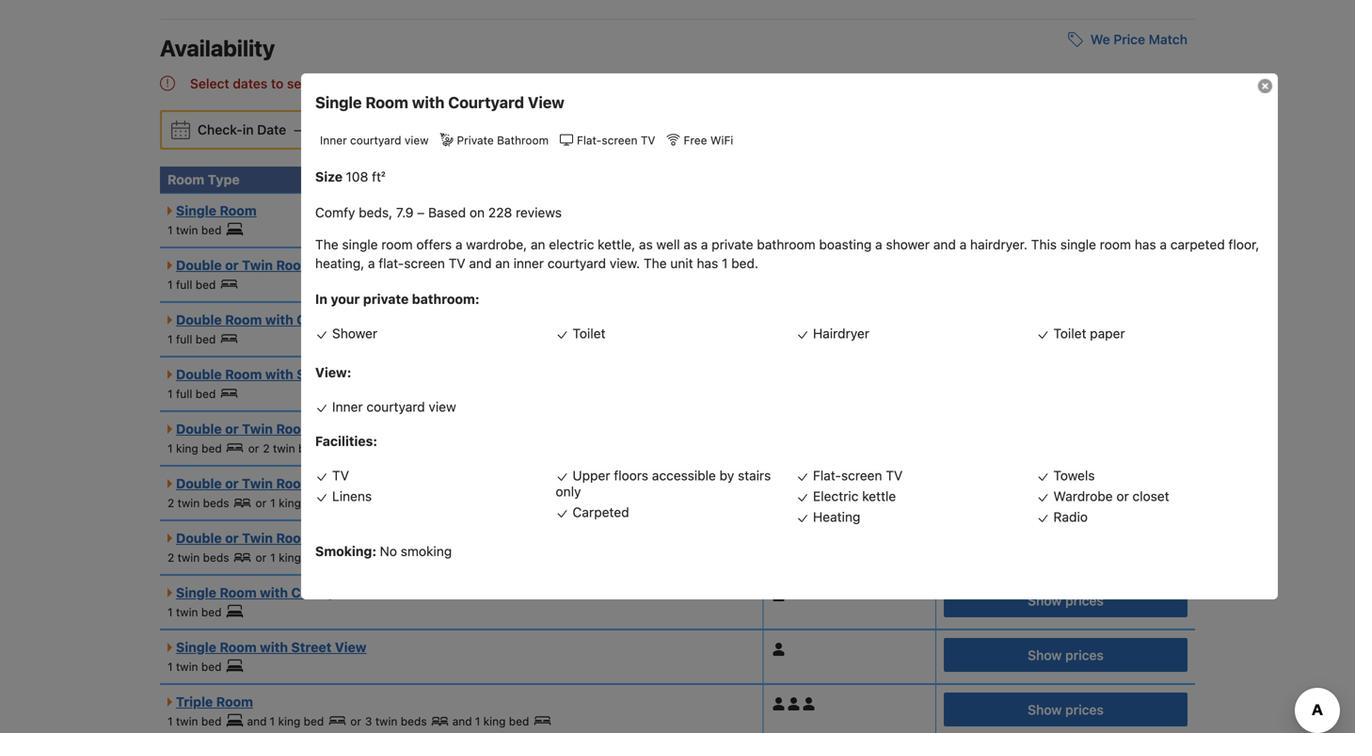 Task type: describe. For each thing, give the bounding box(es) containing it.
double or twin room with courtyard view
[[176, 421, 449, 437]]

in your private bathroom:
[[315, 292, 480, 307]]

full for double or twin room
[[176, 278, 192, 291]]

1 vertical spatial an
[[495, 256, 510, 271]]

private inside "the single room offers a wardrobe, an electric kettle, as well as a private bathroom boasting a shower and a hairdryer. this single room has a carpeted floor, heating, a flat-screen tv and an inner courtyard view. the unit has 1 bed."
[[712, 237, 753, 252]]

1 vertical spatial street
[[348, 530, 388, 546]]

offers
[[416, 237, 452, 252]]

shower
[[886, 237, 930, 252]]

courtyard inside "the single room offers a wardrobe, an electric kettle, as well as a private bathroom boasting a shower and a hairdryer. this single room has a carpeted floor, heating, a flat-screen tv and an inner courtyard view. the unit has 1 bed."
[[548, 256, 606, 271]]

in
[[315, 292, 327, 307]]

2 room from the left
[[1100, 237, 1131, 252]]

0 vertical spatial screen
[[602, 134, 638, 147]]

free
[[684, 134, 707, 147]]

with left view:
[[265, 367, 293, 382]]

a left the carpeted
[[1160, 237, 1167, 252]]

view right smoking:
[[391, 530, 423, 546]]

double room with street view
[[176, 367, 372, 382]]

a left flat-
[[368, 256, 375, 271]]

a right offers
[[455, 237, 463, 252]]

with down facilities:
[[316, 476, 345, 491]]

(may
[[545, 76, 576, 91]]

courtyard up 'linens'
[[348, 421, 414, 437]]

or left the closet on the bottom
[[1117, 489, 1129, 504]]

carpeted
[[1171, 237, 1225, 252]]

comfy beds, 7.9 –                       based on  228 reviews
[[315, 205, 562, 220]]

double or twin room with shower
[[176, 476, 397, 491]]

select dates to see this property's availability and prices (may include genius rates) region
[[160, 72, 1195, 95]]

1 twin bed for single room with street view
[[168, 660, 222, 673]]

wardrobe
[[1054, 489, 1113, 504]]

1 full bed for double room with street view
[[168, 387, 216, 400]]

bed.
[[731, 256, 759, 271]]

type
[[208, 172, 240, 187]]

room up triple room
[[220, 640, 257, 655]]

double for double or twin room with shower
[[176, 476, 222, 491]]

rates)
[[675, 76, 711, 91]]

availability
[[407, 76, 473, 91]]

3 twin beds
[[365, 715, 427, 728]]

triple
[[176, 694, 213, 710]]

kettle
[[862, 489, 896, 504]]

size
[[315, 169, 343, 185]]

single down this
[[315, 93, 362, 111]]

wardrobe,
[[466, 237, 527, 252]]

with down single room with courtyard view link
[[260, 640, 288, 655]]

full for double room with street view
[[176, 387, 192, 400]]

beds up single room with courtyard view link
[[203, 551, 229, 564]]

tv left free
[[641, 134, 656, 147]]

a left shower
[[875, 237, 883, 252]]

0 horizontal spatial has
[[697, 256, 718, 271]]

only
[[556, 484, 581, 500]]

1 vertical spatial single room with courtyard view
[[176, 585, 392, 600]]

view down (may
[[528, 93, 565, 111]]

stairs
[[738, 468, 771, 484]]

include
[[579, 76, 625, 91]]

room right triple
[[216, 694, 253, 710]]

room down property's
[[366, 93, 408, 111]]

228
[[488, 205, 512, 220]]

1 inside "the single room offers a wardrobe, an electric kettle, as well as a private bathroom boasting a shower and a hairdryer. this single room has a carpeted floor, heating, a flat-screen tv and an inner courtyard view. the unit has 1 bed."
[[722, 256, 728, 271]]

2 check- from the left
[[313, 122, 358, 137]]

1 vertical spatial inner courtyard view
[[332, 399, 456, 415]]

2 vertical spatial courtyard
[[367, 399, 425, 415]]

facilities:
[[315, 434, 377, 449]]

double for double room with street view
[[176, 367, 222, 382]]

floors
[[614, 468, 649, 484]]

genius
[[628, 76, 671, 91]]

2 date from the left
[[382, 122, 411, 137]]

check-in date button
[[190, 113, 294, 147]]

room up 'double or twin room with street view' link
[[276, 476, 313, 491]]

double room with street view link
[[168, 367, 372, 382]]

courtyard up the private
[[448, 93, 524, 111]]

beds right 3
[[401, 715, 427, 728]]

room left facilities:
[[276, 421, 313, 437]]

1 vertical spatial flat-
[[813, 468, 841, 484]]

the single room offers a wardrobe, an electric kettle, as well as a private bathroom boasting a shower and a hairdryer. this single room has a carpeted floor, heating, a flat-screen tv and an inner courtyard view. the unit has 1 bed.
[[315, 237, 1260, 271]]

heating
[[813, 509, 861, 525]]

0 horizontal spatial private
[[363, 292, 409, 307]]

tv up kettle
[[886, 468, 903, 484]]

upper floors accessible by stairs only
[[556, 468, 771, 500]]

2 for double or twin room with shower
[[168, 496, 174, 510]]

view up 3
[[335, 640, 367, 655]]

double for double or twin room with street view
[[176, 530, 222, 546]]

triple room link
[[168, 694, 253, 710]]

this
[[313, 76, 335, 91]]

0 vertical spatial 2
[[263, 442, 270, 455]]

electric kettle
[[813, 489, 896, 504]]

room left type
[[168, 172, 205, 187]]

triple room
[[176, 694, 253, 710]]

or down double or twin room with shower link
[[256, 496, 267, 510]]

–
[[417, 205, 425, 220]]

single room with courtyard view link
[[168, 585, 392, 600]]

wardrobe or closet
[[1054, 489, 1170, 504]]

view.
[[610, 256, 640, 271]]

out
[[358, 122, 378, 137]]

toilet for toilet
[[573, 326, 606, 341]]

dates
[[233, 76, 268, 91]]

0 vertical spatial inner courtyard view
[[320, 134, 429, 147]]

2 twin beds for double or twin room with street view
[[168, 551, 229, 564]]

heating,
[[315, 256, 364, 271]]

property's
[[339, 76, 404, 91]]

check-in date — check-out date
[[198, 122, 411, 137]]

your
[[331, 292, 360, 307]]

​ for facilities:
[[381, 434, 381, 449]]

hairdryer.
[[970, 237, 1028, 252]]

108
[[346, 169, 368, 185]]

—
[[294, 122, 305, 137]]

single room
[[176, 203, 257, 218]]

or down double room with street view link
[[225, 421, 239, 437]]

towels
[[1054, 468, 1095, 484]]

view up facilities: ​
[[340, 367, 372, 382]]

view:
[[315, 365, 351, 380]]

view right facilities: ​
[[417, 421, 449, 437]]

2 single from the left
[[1061, 237, 1096, 252]]

by
[[720, 468, 734, 484]]

accessible
[[652, 468, 716, 484]]

7.9
[[396, 205, 414, 220]]

single room link
[[168, 203, 257, 218]]

facilities: ​
[[315, 434, 381, 449]]

beds,
[[359, 205, 393, 220]]

twin for double or twin room
[[242, 257, 273, 273]]

double for double or twin room with courtyard view
[[176, 421, 222, 437]]

single for single room with courtyard view
[[176, 585, 216, 600]]

or left 3
[[350, 715, 361, 728]]

select
[[190, 76, 229, 91]]

and down wardrobe,
[[469, 256, 492, 271]]

toilet paper
[[1054, 326, 1125, 341]]

smoking:
[[315, 544, 377, 559]]

1 king bed for double or twin room with street view
[[270, 551, 325, 564]]

1 vertical spatial flat-screen tv
[[813, 468, 903, 484]]

based
[[428, 205, 466, 220]]

bathroom
[[757, 237, 816, 252]]

double for double room with courtyard view
[[176, 312, 222, 327]]

size 108 ft²
[[315, 169, 386, 185]]

1 vertical spatial view
[[429, 399, 456, 415]]

with up single room with street view
[[260, 585, 288, 600]]

wifi
[[710, 134, 733, 147]]

room type
[[168, 172, 240, 187]]

1 vertical spatial shower
[[348, 476, 397, 491]]

0 vertical spatial flat-screen tv
[[577, 134, 656, 147]]

1 as from the left
[[639, 237, 653, 252]]

paper
[[1090, 326, 1125, 341]]

0 vertical spatial view
[[405, 134, 429, 147]]

on
[[470, 205, 485, 220]]



Task type: vqa. For each thing, say whether or not it's contained in the screenshot.
3 JAN 2024 checkbox
no



Task type: locate. For each thing, give the bounding box(es) containing it.
1 vertical spatial 2 twin beds
[[168, 496, 229, 510]]

​
[[381, 434, 381, 449], [380, 544, 380, 559]]

twin down double room with street view link
[[242, 421, 273, 437]]

0 vertical spatial the
[[315, 237, 339, 252]]

room down double or twin room at the top
[[225, 312, 262, 327]]

double or twin room with street view link
[[168, 530, 423, 546]]

1
[[168, 223, 173, 237], [722, 256, 728, 271], [168, 278, 173, 291], [168, 333, 173, 346], [168, 387, 173, 400], [168, 442, 173, 455], [270, 496, 276, 510], [270, 551, 276, 564], [168, 606, 173, 619], [168, 660, 173, 673], [168, 715, 173, 728], [270, 715, 275, 728], [475, 715, 480, 728]]

twin for double or twin room with street view
[[242, 530, 273, 546]]

1 check- from the left
[[198, 122, 243, 137]]

3 twin from the top
[[242, 476, 273, 491]]

1 horizontal spatial as
[[684, 237, 698, 252]]

room left heating,
[[276, 257, 313, 273]]

upper
[[573, 468, 610, 484]]

an
[[531, 237, 545, 252], [495, 256, 510, 271]]

0 horizontal spatial screen
[[404, 256, 445, 271]]

as
[[639, 237, 653, 252], [684, 237, 698, 252]]

twin for double or twin room with shower
[[242, 476, 273, 491]]

3 1 twin bed from the top
[[168, 660, 222, 673]]

beds down double or twin room with courtyard view
[[298, 442, 325, 455]]

1 horizontal spatial has
[[1135, 237, 1156, 252]]

0 vertical spatial 2 twin beds
[[263, 442, 325, 455]]

2 twin beds up single room with courtyard view link
[[168, 551, 229, 564]]

an down wardrobe,
[[495, 256, 510, 271]]

1 double from the top
[[176, 257, 222, 273]]

2 twin beds for double or twin room with shower
[[168, 496, 229, 510]]

2 vertical spatial screen
[[841, 468, 882, 484]]

1 vertical spatial courtyard
[[548, 256, 606, 271]]

a left "hairdryer."
[[960, 237, 967, 252]]

1 twin bed for single room with courtyard view
[[168, 606, 222, 619]]

1 horizontal spatial room
[[1100, 237, 1131, 252]]

1 room from the left
[[382, 237, 413, 252]]

full up double room with street view link
[[176, 333, 192, 346]]

floor,
[[1229, 237, 1260, 252]]

0 vertical spatial ​
[[381, 434, 381, 449]]

inner
[[320, 134, 347, 147], [332, 399, 363, 415]]

view down in your private bathroom:
[[366, 312, 397, 327]]

select dates to see this property's availability and prices (may include genius rates)
[[190, 76, 711, 91]]

1 single from the left
[[342, 237, 378, 252]]

room
[[366, 93, 408, 111], [168, 172, 205, 187], [220, 203, 257, 218], [276, 257, 313, 273], [225, 312, 262, 327], [225, 367, 262, 382], [276, 421, 313, 437], [276, 476, 313, 491], [276, 530, 313, 546], [220, 585, 257, 600], [220, 640, 257, 655], [216, 694, 253, 710]]

with down view:
[[316, 421, 345, 437]]

room up flat-
[[382, 237, 413, 252]]

and inside region
[[476, 76, 500, 91]]

1 horizontal spatial toilet
[[1054, 326, 1087, 341]]

1 twin from the top
[[242, 257, 273, 273]]

screen down include
[[602, 134, 638, 147]]

flat- down include
[[577, 134, 602, 147]]

1 full bed for double room with courtyard view
[[168, 333, 216, 346]]

single down room type
[[176, 203, 216, 218]]

1 vertical spatial has
[[697, 256, 718, 271]]

1 full bed down double or twin room link
[[168, 278, 216, 291]]

0 vertical spatial shower
[[332, 326, 378, 341]]

closet
[[1133, 489, 1170, 504]]

single room with courtyard view
[[315, 93, 565, 111], [176, 585, 392, 600]]

courtyard down smoking:
[[291, 585, 357, 600]]

inner courtyard view up ft²
[[320, 134, 429, 147]]

king for double or twin room with shower
[[279, 496, 301, 510]]

a
[[455, 237, 463, 252], [701, 237, 708, 252], [875, 237, 883, 252], [960, 237, 967, 252], [1160, 237, 1167, 252], [368, 256, 375, 271]]

or
[[225, 257, 239, 273], [225, 421, 239, 437], [248, 442, 259, 455], [225, 476, 239, 491], [1117, 489, 1129, 504], [256, 496, 267, 510], [225, 530, 239, 546], [256, 551, 267, 564], [350, 715, 361, 728]]

inner
[[514, 256, 544, 271]]

4 twin from the top
[[242, 530, 273, 546]]

electric
[[549, 237, 594, 252]]

4 double from the top
[[176, 421, 222, 437]]

bathroom:
[[412, 292, 480, 307]]

0 horizontal spatial as
[[639, 237, 653, 252]]

0 vertical spatial courtyard
[[350, 134, 401, 147]]

0 vertical spatial 1 full bed
[[168, 278, 216, 291]]

0 horizontal spatial check-
[[198, 122, 243, 137]]

beds down double or twin room with shower link
[[203, 496, 229, 510]]

1 horizontal spatial single
[[1061, 237, 1096, 252]]

or down single room
[[225, 257, 239, 273]]

full down double or twin room link
[[176, 278, 192, 291]]

ft²
[[372, 169, 386, 185]]

0 vertical spatial full
[[176, 278, 192, 291]]

the down well
[[644, 256, 667, 271]]

toilet left paper
[[1054, 326, 1087, 341]]

0 vertical spatial single room with courtyard view
[[315, 93, 565, 111]]

the
[[315, 237, 339, 252], [644, 256, 667, 271]]

2 twin beds down double or twin room with shower link
[[168, 496, 229, 510]]

twin
[[242, 257, 273, 273], [242, 421, 273, 437], [242, 476, 273, 491], [242, 530, 273, 546]]

1 vertical spatial 2
[[168, 496, 174, 510]]

inner courtyard view up facilities: ​
[[332, 399, 456, 415]]

street for double room with street view
[[297, 367, 337, 382]]

check- right —
[[313, 122, 358, 137]]

with
[[412, 93, 445, 111], [265, 312, 293, 327], [265, 367, 293, 382], [316, 421, 345, 437], [316, 476, 345, 491], [316, 530, 345, 546], [260, 585, 288, 600], [260, 640, 288, 655]]

check-out date button
[[305, 113, 418, 147]]

with down 'linens'
[[316, 530, 345, 546]]

double or twin room with courtyard view link
[[168, 421, 449, 437]]

a right well
[[701, 237, 708, 252]]

street down 'linens'
[[348, 530, 388, 546]]

0 vertical spatial an
[[531, 237, 545, 252]]

an up inner
[[531, 237, 545, 252]]

single for single room
[[176, 203, 216, 218]]

1 vertical spatial 1 full bed
[[168, 333, 216, 346]]

0 horizontal spatial flat-
[[577, 134, 602, 147]]

screen down offers
[[404, 256, 445, 271]]

2 vertical spatial 2
[[168, 551, 174, 564]]

2 twin beds down double or twin room with courtyard view link
[[263, 442, 325, 455]]

unit
[[670, 256, 693, 271]]

boasting
[[819, 237, 872, 252]]

1 king bed
[[168, 442, 222, 455], [270, 496, 325, 510], [270, 551, 325, 564], [270, 715, 324, 728], [475, 715, 529, 728]]

see
[[287, 76, 309, 91]]

room down type
[[220, 203, 257, 218]]

2 double from the top
[[176, 312, 222, 327]]

smoking: ​ no smoking
[[315, 544, 452, 559]]

1 horizontal spatial the
[[644, 256, 667, 271]]

double for double or twin room
[[176, 257, 222, 273]]

0 horizontal spatial flat-screen tv
[[577, 134, 656, 147]]

3
[[365, 715, 372, 728]]

courtyard
[[448, 93, 524, 111], [297, 312, 363, 327], [348, 421, 414, 437], [291, 585, 357, 600]]

2 twin from the top
[[242, 421, 273, 437]]

private
[[712, 237, 753, 252], [363, 292, 409, 307]]

2 1 twin bed from the top
[[168, 606, 222, 619]]

toilet
[[573, 326, 606, 341], [1054, 326, 1087, 341]]

2 full from the top
[[176, 333, 192, 346]]

date right the out
[[382, 122, 411, 137]]

toilet down electric
[[573, 326, 606, 341]]

radio
[[1054, 509, 1088, 525]]

0 vertical spatial street
[[297, 367, 337, 382]]

date
[[257, 122, 286, 137], [382, 122, 411, 137]]

tv inside "the single room offers a wardrobe, an electric kettle, as well as a private bathroom boasting a shower and a hairdryer. this single room has a carpeted floor, heating, a flat-screen tv and an inner courtyard view. the unit has 1 bed."
[[449, 256, 466, 271]]

screen
[[602, 134, 638, 147], [404, 256, 445, 271], [841, 468, 882, 484]]

flat- up electric
[[813, 468, 841, 484]]

1 vertical spatial inner
[[332, 399, 363, 415]]

has left the carpeted
[[1135, 237, 1156, 252]]

single room with street view link
[[168, 640, 367, 655]]

king for triple room
[[278, 715, 301, 728]]

availability
[[160, 35, 275, 61]]

2 horizontal spatial screen
[[841, 468, 882, 484]]

2 vertical spatial full
[[176, 387, 192, 400]]

1 horizontal spatial screen
[[602, 134, 638, 147]]

1 twin bed down triple
[[168, 715, 222, 728]]

1 horizontal spatial flat-
[[813, 468, 841, 484]]

or up 'double or twin room with street view' link
[[225, 476, 239, 491]]

single up the "single room with street view" link
[[176, 585, 216, 600]]

room down double room with courtyard view link
[[225, 367, 262, 382]]

full for double room with courtyard view
[[176, 333, 192, 346]]

with up double room with street view
[[265, 312, 293, 327]]

1 horizontal spatial flat-screen tv
[[813, 468, 903, 484]]

twin up double room with courtyard view link
[[242, 257, 273, 273]]

0 vertical spatial flat-
[[577, 134, 602, 147]]

1 king bed for triple room
[[270, 715, 324, 728]]

1 vertical spatial the
[[644, 256, 667, 271]]

flat-
[[577, 134, 602, 147], [813, 468, 841, 484]]

0 horizontal spatial room
[[382, 237, 413, 252]]

single room with courtyard view down availability
[[315, 93, 565, 111]]

reviews
[[516, 205, 562, 220]]

single room with courtyard view down 'double or twin room with street view' link
[[176, 585, 392, 600]]

street down single room with courtyard view link
[[291, 640, 332, 655]]

smoking
[[401, 544, 452, 559]]

inner courtyard view
[[320, 134, 429, 147], [332, 399, 456, 415]]

has
[[1135, 237, 1156, 252], [697, 256, 718, 271]]

flat-screen tv
[[577, 134, 656, 147], [813, 468, 903, 484]]

single right this
[[1061, 237, 1096, 252]]

2 as from the left
[[684, 237, 698, 252]]

flat-
[[379, 256, 404, 271]]

courtyard down electric
[[548, 256, 606, 271]]

to
[[271, 76, 284, 91]]

or up single room with courtyard view link
[[225, 530, 239, 546]]

2 toilet from the left
[[1054, 326, 1087, 341]]

room
[[382, 237, 413, 252], [1100, 237, 1131, 252]]

single for single room with street view
[[176, 640, 216, 655]]

3 1 full bed from the top
[[168, 387, 216, 400]]

check- down select
[[198, 122, 243, 137]]

well
[[657, 237, 680, 252]]

double or twin room
[[176, 257, 313, 273]]

1 1 full bed from the top
[[168, 278, 216, 291]]

in
[[243, 122, 254, 137]]

0 horizontal spatial an
[[495, 256, 510, 271]]

date right in
[[257, 122, 286, 137]]

2 1 full bed from the top
[[168, 333, 216, 346]]

1 vertical spatial full
[[176, 333, 192, 346]]

inner right —
[[320, 134, 347, 147]]

courtyard down in
[[297, 312, 363, 327]]

and down triple room
[[247, 715, 267, 728]]

1 full bed for double or twin room
[[168, 278, 216, 291]]

double room with courtyard view link
[[168, 312, 397, 327]]

​ for smoking:
[[380, 544, 380, 559]]

1 horizontal spatial date
[[382, 122, 411, 137]]

1 1 twin bed from the top
[[168, 223, 222, 237]]

toilet for toilet paper
[[1054, 326, 1087, 341]]

or down 'double or twin room with street view' link
[[256, 551, 267, 564]]

twin up single room with courtyard view link
[[242, 530, 273, 546]]

view down smoking: ​ no smoking
[[360, 585, 392, 600]]

flat-screen tv up electric kettle
[[813, 468, 903, 484]]

electric
[[813, 489, 859, 504]]

room left smoking:
[[276, 530, 313, 546]]

bathroom
[[497, 134, 549, 147]]

courtyard up facilities: ​
[[367, 399, 425, 415]]

0 horizontal spatial single
[[342, 237, 378, 252]]

this
[[1031, 237, 1057, 252]]

0 vertical spatial has
[[1135, 237, 1156, 252]]

no
[[380, 544, 397, 559]]

comfy
[[315, 205, 355, 220]]

private
[[457, 134, 494, 147]]

street for single room with street view
[[291, 640, 332, 655]]

1 twin bed down single room link
[[168, 223, 222, 237]]

2 twin beds
[[263, 442, 325, 455], [168, 496, 229, 510], [168, 551, 229, 564]]

private up bed.
[[712, 237, 753, 252]]

tv down offers
[[449, 256, 466, 271]]

0 vertical spatial private
[[712, 237, 753, 252]]

screen up electric kettle
[[841, 468, 882, 484]]

double or twin room with shower link
[[168, 476, 397, 491]]

street up double or twin room with courtyard view
[[297, 367, 337, 382]]

2 vertical spatial 2 twin beds
[[168, 551, 229, 564]]

2 for double or twin room with street view
[[168, 551, 174, 564]]

5 double from the top
[[176, 476, 222, 491]]

0 vertical spatial inner
[[320, 134, 347, 147]]

with down availability
[[412, 93, 445, 111]]

0 horizontal spatial date
[[257, 122, 286, 137]]

and
[[476, 76, 500, 91], [934, 237, 956, 252], [469, 256, 492, 271], [247, 715, 267, 728], [452, 715, 472, 728]]

6 double from the top
[[176, 530, 222, 546]]

as up "unit"
[[684, 237, 698, 252]]

4 1 twin bed from the top
[[168, 715, 222, 728]]

0 horizontal spatial toilet
[[573, 326, 606, 341]]

1 horizontal spatial private
[[712, 237, 753, 252]]

1 date from the left
[[257, 122, 286, 137]]

room up the "single room with street view" link
[[220, 585, 257, 600]]

single up triple
[[176, 640, 216, 655]]

and right shower
[[934, 237, 956, 252]]

1 twin bed
[[168, 223, 222, 237], [168, 606, 222, 619], [168, 660, 222, 673], [168, 715, 222, 728]]

2 vertical spatial 1 full bed
[[168, 387, 216, 400]]

full down double room with street view link
[[176, 387, 192, 400]]

2 vertical spatial street
[[291, 640, 332, 655]]

1 horizontal spatial ​
[[381, 434, 381, 449]]

king for double or twin room with street view
[[279, 551, 301, 564]]

twin for double or twin room with courtyard view
[[242, 421, 273, 437]]

3 full from the top
[[176, 387, 192, 400]]

room right this
[[1100, 237, 1131, 252]]

1 horizontal spatial an
[[531, 237, 545, 252]]

1 twin bed up the "single room with street view" link
[[168, 606, 222, 619]]

tv up 'linens'
[[332, 468, 349, 484]]

double
[[176, 257, 222, 273], [176, 312, 222, 327], [176, 367, 222, 382], [176, 421, 222, 437], [176, 476, 222, 491], [176, 530, 222, 546]]

private bathroom
[[457, 134, 549, 147]]

or up double or twin room with shower link
[[248, 442, 259, 455]]

single up heating,
[[342, 237, 378, 252]]

1 toilet from the left
[[573, 326, 606, 341]]

prices
[[503, 76, 541, 91]]

screen inside "the single room offers a wardrobe, an electric kettle, as well as a private bathroom boasting a shower and a hairdryer. this single room has a carpeted floor, heating, a flat-screen tv and an inner courtyard view. the unit has 1 bed."
[[404, 256, 445, 271]]

and left prices
[[476, 76, 500, 91]]

carpeted
[[573, 505, 629, 520]]

1 full bed down double room with street view link
[[168, 387, 216, 400]]

1 vertical spatial ​
[[380, 544, 380, 559]]

1 vertical spatial private
[[363, 292, 409, 307]]

1 full from the top
[[176, 278, 192, 291]]

and right 3 twin beds
[[452, 715, 472, 728]]

0 horizontal spatial the
[[315, 237, 339, 252]]

free wifi
[[684, 134, 733, 147]]

has right "unit"
[[697, 256, 718, 271]]

hairdryer
[[813, 326, 870, 341]]

1 vertical spatial screen
[[404, 256, 445, 271]]

1 twin bed for single room
[[168, 223, 222, 237]]

single
[[315, 93, 362, 111], [176, 203, 216, 218], [176, 585, 216, 600], [176, 640, 216, 655]]

0 horizontal spatial ​
[[380, 544, 380, 559]]

1 king bed for double or twin room with shower
[[270, 496, 325, 510]]

shower down facilities: ​
[[348, 476, 397, 491]]

1 horizontal spatial check-
[[313, 122, 358, 137]]

bed
[[201, 223, 222, 237], [196, 278, 216, 291], [196, 333, 216, 346], [196, 387, 216, 400], [202, 442, 222, 455], [304, 496, 325, 510], [304, 551, 325, 564], [201, 606, 222, 619], [201, 660, 222, 673], [201, 715, 222, 728], [304, 715, 324, 728], [509, 715, 529, 728]]

3 double from the top
[[176, 367, 222, 382]]



